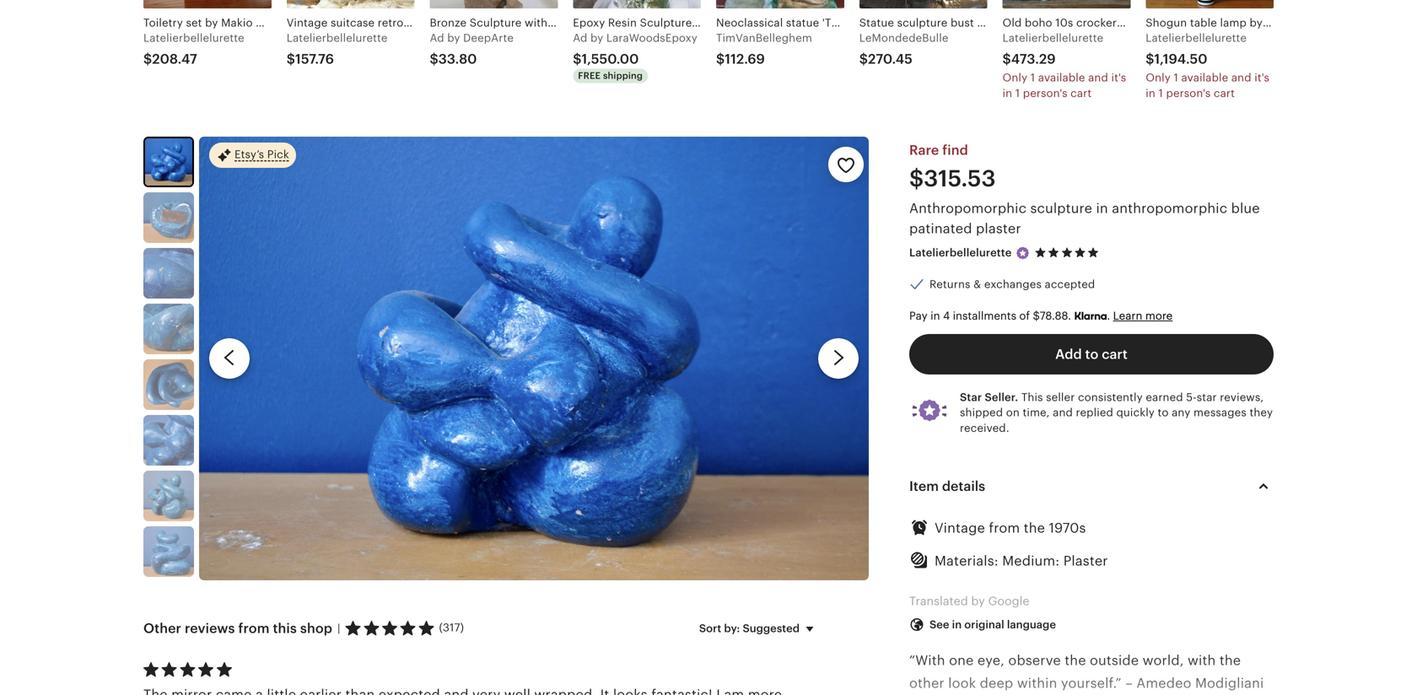 Task type: vqa. For each thing, say whether or not it's contained in the screenshot.
"Helpful?" Button
no



Task type: locate. For each thing, give the bounding box(es) containing it.
1,550.00
[[582, 52, 639, 67]]

to down earned
[[1158, 406, 1169, 419]]

0 horizontal spatial cart
[[1071, 87, 1092, 99]]

and down seller
[[1053, 406, 1073, 419]]

2 d from the left
[[580, 32, 587, 44]]

add
[[1055, 347, 1082, 362]]

latelierbellelurette
[[143, 32, 245, 44], [287, 32, 388, 44], [1003, 32, 1104, 44], [1146, 32, 1247, 44], [909, 246, 1012, 259]]

1 only from the left
[[1003, 71, 1028, 84]]

in right see
[[952, 618, 962, 631]]

a d b y deeparte $ 33.80
[[430, 32, 514, 67]]

from up materials: medium: plaster
[[989, 520, 1020, 536]]

0 horizontal spatial anthropomorphic sculpture in anthropomorphic blue patinated image 1 image
[[145, 138, 192, 186]]

2 only 1 available and it's in from the left
[[1146, 71, 1270, 99]]

deeparte
[[463, 32, 514, 44]]

anthropomorphic sculpture in anthropomorphic blue patinated image 1 image
[[199, 137, 869, 580], [145, 138, 192, 186]]

0 horizontal spatial a
[[430, 32, 437, 44]]

1 horizontal spatial from
[[989, 520, 1020, 536]]

latelierbellelurette down patinated
[[909, 246, 1012, 259]]

latelierbellelurette link
[[909, 246, 1012, 259]]

$ down bronze sculpture with marble base - elegant work of art image
[[430, 52, 438, 67]]

b inside a d b y larawoodsepoxy $ 1,550.00 free shipping
[[590, 32, 598, 44]]

$ inside timvanbelleghem $ 112.69
[[716, 52, 725, 67]]

cart down latelierbellelurette $ 1,194.50
[[1214, 87, 1235, 99]]

0 horizontal spatial d
[[437, 32, 444, 44]]

sculpture
[[1030, 201, 1093, 216]]

latelierbellelurette $ 208.47
[[143, 32, 245, 67]]

old
[[1003, 16, 1022, 29]]

1 person's cart for 473.29
[[1015, 87, 1092, 99]]

original
[[964, 618, 1004, 631]]

and down latelierbellelurette $ 1,194.50
[[1231, 71, 1252, 84]]

0 horizontal spatial only 1 available and it's in
[[1003, 71, 1126, 99]]

2 only from the left
[[1146, 71, 1171, 84]]

b inside a d b y deeparte $ 33.80
[[447, 32, 454, 44]]

1 horizontal spatial it's
[[1255, 71, 1270, 84]]

.
[[1107, 309, 1110, 322]]

from left the this
[[238, 621, 270, 636]]

the up yourself."
[[1065, 653, 1086, 668]]

2 it's from the left
[[1255, 71, 1270, 84]]

time,
[[1023, 406, 1050, 419]]

blue
[[1231, 201, 1260, 216]]

cart down "old boho 10s crockery service latelierbellelurette $ 473.29"
[[1071, 87, 1092, 99]]

y up 1,550.00
[[597, 32, 603, 44]]

1 $ from the left
[[143, 52, 152, 67]]

the up modigliani
[[1220, 653, 1241, 668]]

d up 1,550.00
[[580, 32, 587, 44]]

$78.88.
[[1033, 309, 1071, 322]]

1 a from the left
[[430, 32, 437, 44]]

d inside a d b y deeparte $ 33.80
[[437, 32, 444, 44]]

1 person's cart down 1,194.50
[[1159, 87, 1235, 99]]

available down latelierbellelurette $ 1,194.50
[[1181, 71, 1228, 84]]

$ up free
[[573, 52, 582, 67]]

rare
[[909, 143, 939, 158]]

1 horizontal spatial a
[[573, 32, 581, 44]]

$
[[143, 52, 152, 67], [287, 52, 295, 67], [430, 52, 438, 67], [573, 52, 582, 67], [716, 52, 725, 67], [859, 52, 868, 67], [1003, 52, 1011, 67], [1146, 52, 1154, 67]]

in
[[1003, 87, 1012, 99], [1146, 87, 1156, 99], [1096, 201, 1108, 216], [931, 309, 940, 322], [952, 618, 962, 631]]

person's down 1,194.50
[[1166, 87, 1211, 99]]

and down "old boho 10s crockery service latelierbellelurette $ 473.29"
[[1088, 71, 1108, 84]]

reviews
[[185, 621, 235, 636]]

earned
[[1146, 391, 1183, 404]]

1 horizontal spatial y
[[597, 32, 603, 44]]

only 1 available and it's in down 1,194.50
[[1146, 71, 1270, 99]]

0 horizontal spatial y
[[454, 32, 460, 44]]

1970s
[[1049, 520, 1086, 536]]

6 $ from the left
[[859, 52, 868, 67]]

d
[[437, 32, 444, 44], [580, 32, 587, 44]]

anthropomorphic sculpture in anthropomorphic blue patinated image 8 image
[[143, 526, 194, 577]]

anthropomorphic sculpture in anthropomorphic blue patinated plaster
[[909, 201, 1260, 236]]

1 horizontal spatial only
[[1146, 71, 1171, 84]]

$ down lemondedebulle
[[859, 52, 868, 67]]

$ down service
[[1146, 52, 1154, 67]]

etsy's pick
[[235, 148, 289, 161]]

5 $ from the left
[[716, 52, 725, 67]]

y for 33.80
[[454, 32, 460, 44]]

1 person's cart
[[1015, 87, 1092, 99], [1159, 87, 1235, 99]]

item details
[[909, 479, 985, 494]]

only 1 available and it's in
[[1003, 71, 1126, 99], [1146, 71, 1270, 99]]

latelierbellelurette $ 157.76
[[287, 32, 388, 67]]

112.69
[[725, 52, 765, 67]]

d inside a d b y larawoodsepoxy $ 1,550.00 free shipping
[[580, 32, 587, 44]]

eye,
[[978, 653, 1005, 668]]

from
[[989, 520, 1020, 536], [238, 621, 270, 636]]

latelierbellelurette up 157.76
[[287, 32, 388, 44]]

y inside a d b y larawoodsepoxy $ 1,550.00 free shipping
[[597, 32, 603, 44]]

1 horizontal spatial only 1 available and it's in
[[1146, 71, 1270, 99]]

materials: medium: plaster
[[935, 554, 1108, 569]]

y for 1,550.00
[[597, 32, 603, 44]]

a for 33.80
[[430, 32, 437, 44]]

1 vertical spatial to
[[1158, 406, 1169, 419]]

translated
[[909, 595, 968, 608]]

anthropomorphic sculpture in anthropomorphic blue patinated image 7 image
[[143, 471, 194, 521]]

pick
[[267, 148, 289, 161]]

available
[[1038, 71, 1085, 84], [1181, 71, 1228, 84]]

1 person's from the left
[[1023, 87, 1068, 99]]

0 horizontal spatial to
[[1085, 347, 1099, 362]]

0 horizontal spatial person's
[[1023, 87, 1068, 99]]

a up free
[[573, 32, 581, 44]]

$ inside "old boho 10s crockery service latelierbellelurette $ 473.29"
[[1003, 52, 1011, 67]]

1 y from the left
[[454, 32, 460, 44]]

shipped
[[960, 406, 1003, 419]]

b for 33.80
[[447, 32, 454, 44]]

4 $ from the left
[[573, 52, 582, 67]]

one
[[949, 653, 974, 668]]

item details button
[[894, 466, 1289, 507]]

more
[[1145, 309, 1173, 322]]

b up 1,550.00
[[590, 32, 598, 44]]

add to cart button
[[909, 334, 1274, 374]]

to inside this seller consistently earned 5-star reviews, shipped on time, and replied quickly to any messages they received.
[[1158, 406, 1169, 419]]

plaster
[[976, 221, 1021, 236]]

2 y from the left
[[597, 32, 603, 44]]

270.45
[[868, 52, 913, 67]]

star
[[1197, 391, 1217, 404]]

star_seller image
[[1015, 246, 1030, 261]]

with
[[1188, 653, 1216, 668]]

medium:
[[1002, 554, 1060, 569]]

2 $ from the left
[[287, 52, 295, 67]]

this
[[1021, 391, 1043, 404]]

boho
[[1025, 16, 1053, 29]]

replied
[[1076, 406, 1113, 419]]

"with
[[909, 653, 945, 668]]

2 1 person's cart from the left
[[1159, 87, 1235, 99]]

epoxy resin sculpture, sculpture art, female sculpture, body sculpture, handmade sculpture, clear epoxy, dried flowers, epoxy art image
[[573, 0, 701, 8]]

on
[[1006, 406, 1020, 419]]

0 horizontal spatial b
[[447, 32, 454, 44]]

1 b from the left
[[447, 32, 454, 44]]

"with one eye, observe the outside world, with the other look deep within yourself." – amedeo modigliani
[[909, 653, 1264, 691]]

in right sculpture
[[1096, 201, 1108, 216]]

a left deeparte
[[430, 32, 437, 44]]

0 horizontal spatial the
[[1024, 520, 1045, 536]]

y up 33.80
[[454, 32, 460, 44]]

1 person's cart for 1,194.50
[[1159, 87, 1235, 99]]

0 horizontal spatial 1 person's cart
[[1015, 87, 1092, 99]]

1 only 1 available and it's in from the left
[[1003, 71, 1126, 99]]

7 $ from the left
[[1003, 52, 1011, 67]]

in left 4
[[931, 309, 940, 322]]

y inside a d b y deeparte $ 33.80
[[454, 32, 460, 44]]

1 1 person's cart from the left
[[1015, 87, 1092, 99]]

the
[[1024, 520, 1045, 536], [1065, 653, 1086, 668], [1220, 653, 1241, 668]]

klarna
[[1074, 309, 1107, 322]]

3 $ from the left
[[430, 52, 438, 67]]

only down 473.29
[[1003, 71, 1028, 84]]

person's down 473.29
[[1023, 87, 1068, 99]]

to inside add to cart button
[[1085, 347, 1099, 362]]

$ down "vintage suitcase retro vintage leather 40 boho rustic wabi sabi brocante decoration stickers antic french leather suitcase trunk" image
[[287, 52, 295, 67]]

2 horizontal spatial cart
[[1214, 87, 1235, 99]]

$ down toiletry set by makio hasuike made by gedy for avon. italian design 1980 image
[[143, 52, 152, 67]]

b up 33.80
[[447, 32, 454, 44]]

$ inside latelierbellelurette $ 1,194.50
[[1146, 52, 1154, 67]]

0 horizontal spatial and
[[1053, 406, 1073, 419]]

b for 1,550.00
[[590, 32, 598, 44]]

$ down old
[[1003, 52, 1011, 67]]

a inside a d b y deeparte $ 33.80
[[430, 32, 437, 44]]

1 person's cart down 473.29
[[1015, 87, 1092, 99]]

outside
[[1090, 653, 1139, 668]]

messages
[[1194, 406, 1247, 419]]

larawoodsepoxy
[[606, 32, 698, 44]]

returns & exchanges accepted
[[930, 278, 1095, 291]]

1 horizontal spatial and
[[1088, 71, 1108, 84]]

0 horizontal spatial only
[[1003, 71, 1028, 84]]

timvanbelleghem
[[716, 32, 812, 44]]

latelierbellelurette up 208.47
[[143, 32, 245, 44]]

2 available from the left
[[1181, 71, 1228, 84]]

lemondedebulle
[[859, 32, 949, 44]]

to right add at the right
[[1085, 347, 1099, 362]]

person's
[[1023, 87, 1068, 99], [1166, 87, 1211, 99]]

returns
[[930, 278, 971, 291]]

old boho 10s crockery service image
[[1003, 0, 1131, 8]]

1 horizontal spatial 1 person's cart
[[1159, 87, 1235, 99]]

lemondedebulle $ 270.45
[[859, 32, 949, 67]]

a inside a d b y larawoodsepoxy $ 1,550.00 free shipping
[[573, 32, 581, 44]]

this seller consistently earned 5-star reviews, shipped on time, and replied quickly to any messages they received.
[[960, 391, 1273, 434]]

b
[[447, 32, 454, 44], [590, 32, 598, 44]]

1 horizontal spatial person's
[[1166, 87, 1211, 99]]

$315.53
[[909, 166, 996, 191]]

the left 1970s
[[1024, 520, 1045, 536]]

1
[[1031, 71, 1035, 84], [1174, 71, 1178, 84], [1015, 87, 1020, 99], [1159, 87, 1163, 99]]

and
[[1088, 71, 1108, 84], [1231, 71, 1252, 84], [1053, 406, 1073, 419]]

sort by: suggested
[[699, 622, 800, 635]]

only down 1,194.50
[[1146, 71, 1171, 84]]

208.47
[[152, 52, 197, 67]]

consistently
[[1078, 391, 1143, 404]]

d for 33.80
[[437, 32, 444, 44]]

0 horizontal spatial available
[[1038, 71, 1085, 84]]

star seller.
[[960, 391, 1018, 404]]

latelierbellelurette up 1,194.50
[[1146, 32, 1247, 44]]

$ inside latelierbellelurette $ 157.76
[[287, 52, 295, 67]]

1 horizontal spatial available
[[1181, 71, 1228, 84]]

installments
[[953, 309, 1016, 322]]

157.76
[[295, 52, 334, 67]]

$ inside latelierbellelurette $ 208.47
[[143, 52, 152, 67]]

2 b from the left
[[590, 32, 598, 44]]

see in original language
[[930, 618, 1056, 631]]

available down 473.29
[[1038, 71, 1085, 84]]

0 horizontal spatial it's
[[1111, 71, 1126, 84]]

1 horizontal spatial d
[[580, 32, 587, 44]]

2 person's from the left
[[1166, 87, 1211, 99]]

1 horizontal spatial b
[[590, 32, 598, 44]]

cart down .
[[1102, 347, 1128, 362]]

toiletry set by makio hasuike made by gedy for avon. italian design 1980 image
[[143, 0, 271, 8]]

this
[[273, 621, 297, 636]]

latelierbellelurette down the 10s
[[1003, 32, 1104, 44]]

1 horizontal spatial cart
[[1102, 347, 1128, 362]]

to
[[1085, 347, 1099, 362], [1158, 406, 1169, 419]]

cart for 1,194.50
[[1214, 87, 1235, 99]]

1 vertical spatial from
[[238, 621, 270, 636]]

free
[[578, 71, 601, 81]]

$ down timvanbelleghem
[[716, 52, 725, 67]]

2 a from the left
[[573, 32, 581, 44]]

0 vertical spatial to
[[1085, 347, 1099, 362]]

a for 1,550.00
[[573, 32, 581, 44]]

only for 1,194.50
[[1146, 71, 1171, 84]]

exchanges
[[984, 278, 1042, 291]]

d up 33.80
[[437, 32, 444, 44]]

cart
[[1071, 87, 1092, 99], [1214, 87, 1235, 99], [1102, 347, 1128, 362]]

1 d from the left
[[437, 32, 444, 44]]

only 1 available and it's in down 473.29
[[1003, 71, 1126, 99]]

8 $ from the left
[[1146, 52, 1154, 67]]

2 horizontal spatial and
[[1231, 71, 1252, 84]]

1 horizontal spatial to
[[1158, 406, 1169, 419]]

1 it's from the left
[[1111, 71, 1126, 84]]

1 available from the left
[[1038, 71, 1085, 84]]

shogun table lamp by mario botta for artemide architect design italy 1980 image
[[1146, 0, 1274, 8]]

it's
[[1111, 71, 1126, 84], [1255, 71, 1270, 84]]



Task type: describe. For each thing, give the bounding box(es) containing it.
anthropomorphic sculpture in anthropomorphic blue patinated image 6 image
[[143, 415, 194, 466]]

see
[[930, 618, 949, 631]]

pay
[[909, 309, 928, 322]]

by:
[[724, 622, 740, 635]]

seller
[[1046, 391, 1075, 404]]

shipping
[[603, 71, 643, 81]]

1 horizontal spatial anthropomorphic sculpture in anthropomorphic blue patinated image 1 image
[[199, 137, 869, 580]]

anthropomorphic sculpture in anthropomorphic blue patinated image 4 image
[[143, 304, 194, 354]]

anthropomorphic sculpture in anthropomorphic blue patinated image 3 image
[[143, 248, 194, 299]]

world,
[[1143, 653, 1184, 668]]

person's for 473.29
[[1023, 87, 1068, 99]]

it's for 1,194.50
[[1255, 71, 1270, 84]]

and for 473.29
[[1088, 71, 1108, 84]]

other
[[143, 621, 181, 636]]

pay in 4 installments of $78.88. klarna . learn more
[[909, 309, 1173, 322]]

patinated
[[909, 221, 972, 236]]

1 horizontal spatial the
[[1065, 653, 1086, 668]]

latelierbellelurette for 208.47
[[143, 32, 245, 44]]

amedeo
[[1137, 676, 1192, 691]]

10s
[[1056, 16, 1073, 29]]

within
[[1017, 676, 1057, 691]]

translated by google
[[909, 595, 1030, 608]]

find
[[943, 143, 968, 158]]

cart for 473.29
[[1071, 87, 1092, 99]]

add to cart
[[1055, 347, 1128, 362]]

cart inside add to cart button
[[1102, 347, 1128, 362]]

learn more button
[[1113, 309, 1173, 322]]

plaster
[[1063, 554, 1108, 569]]

language
[[1007, 618, 1056, 631]]

statue sculpture bust of dante in patinated plaster bronze xixth 42 cm image
[[859, 0, 987, 8]]

they
[[1250, 406, 1273, 419]]

latelierbellelurette for 1,194.50
[[1146, 32, 1247, 44]]

etsy's pick button
[[209, 142, 296, 169]]

4
[[943, 309, 950, 322]]

0 vertical spatial from
[[989, 520, 1020, 536]]

bronze sculpture with marble base - elegant work of art image
[[430, 0, 558, 8]]

0 horizontal spatial from
[[238, 621, 270, 636]]

anthropomorphic sculpture in anthropomorphic blue patinated image 2 image
[[143, 192, 194, 243]]

in inside 'anthropomorphic sculpture in anthropomorphic blue patinated plaster'
[[1096, 201, 1108, 216]]

2 horizontal spatial the
[[1220, 653, 1241, 668]]

vintage
[[935, 520, 985, 536]]

33.80
[[438, 52, 477, 67]]

quickly
[[1116, 406, 1155, 419]]

|
[[337, 622, 340, 635]]

473.29
[[1011, 52, 1056, 67]]

any
[[1172, 406, 1191, 419]]

1,194.50
[[1154, 52, 1208, 67]]

item
[[909, 479, 939, 494]]

received.
[[960, 422, 1009, 434]]

look
[[948, 676, 976, 691]]

5-
[[1186, 391, 1197, 404]]

sort by: suggested button
[[687, 611, 833, 646]]

other
[[909, 676, 945, 691]]

neoclassical statue 'thinking man' after auguste rodin - patinated plaster - france - 1950-1959 image
[[716, 0, 844, 8]]

shop
[[300, 621, 332, 636]]

(317)
[[439, 621, 464, 634]]

$ inside a d b y larawoodsepoxy $ 1,550.00 free shipping
[[573, 52, 582, 67]]

service
[[1126, 16, 1164, 29]]

google
[[988, 595, 1030, 608]]

d for 1,550.00
[[580, 32, 587, 44]]

yourself."
[[1061, 676, 1122, 691]]

$ inside a d b y deeparte $ 33.80
[[430, 52, 438, 67]]

deep
[[980, 676, 1013, 691]]

in down 473.29
[[1003, 87, 1012, 99]]

and inside this seller consistently earned 5-star reviews, shipped on time, and replied quickly to any messages they received.
[[1053, 406, 1073, 419]]

seller.
[[985, 391, 1018, 404]]

in down 1,194.50
[[1146, 87, 1156, 99]]

and for 1,194.50
[[1231, 71, 1252, 84]]

observe
[[1008, 653, 1061, 668]]

$ inside lemondedebulle $ 270.45
[[859, 52, 868, 67]]

learn
[[1113, 309, 1143, 322]]

old boho 10s crockery service latelierbellelurette $ 473.29
[[1003, 16, 1164, 67]]

anthropomorphic
[[1112, 201, 1228, 216]]

it's for 473.29
[[1111, 71, 1126, 84]]

vintage suitcase retro vintage leather 40 boho rustic wabi sabi brocante decoration stickers antic french leather suitcase trunk image
[[287, 0, 415, 8]]

vintage from the 1970s
[[935, 520, 1086, 536]]

available for 473.29
[[1038, 71, 1085, 84]]

of
[[1019, 309, 1030, 322]]

only 1 available and it's in for 1,194.50
[[1146, 71, 1270, 99]]

etsy's
[[235, 148, 264, 161]]

only 1 available and it's in for 473.29
[[1003, 71, 1126, 99]]

accepted
[[1045, 278, 1095, 291]]

latelierbellelurette for 157.76
[[287, 32, 388, 44]]

only for 473.29
[[1003, 71, 1028, 84]]

see in original language link
[[897, 609, 1069, 641]]

available for 1,194.50
[[1181, 71, 1228, 84]]

&
[[974, 278, 981, 291]]

anthropomorphic sculpture in anthropomorphic blue patinated image 5 image
[[143, 359, 194, 410]]

in inside pay in 4 installments of $78.88. klarna . learn more
[[931, 309, 940, 322]]

–
[[1125, 676, 1133, 691]]

star
[[960, 391, 982, 404]]

latelierbellelurette inside "old boho 10s crockery service latelierbellelurette $ 473.29"
[[1003, 32, 1104, 44]]

other reviews from this shop
[[143, 621, 332, 636]]

reviews,
[[1220, 391, 1264, 404]]

by
[[971, 595, 985, 608]]

suggested
[[743, 622, 800, 635]]

materials:
[[935, 554, 999, 569]]

person's for 1,194.50
[[1166, 87, 1211, 99]]

a d b y larawoodsepoxy $ 1,550.00 free shipping
[[573, 32, 698, 81]]

details
[[942, 479, 985, 494]]

crockery
[[1076, 16, 1123, 29]]



